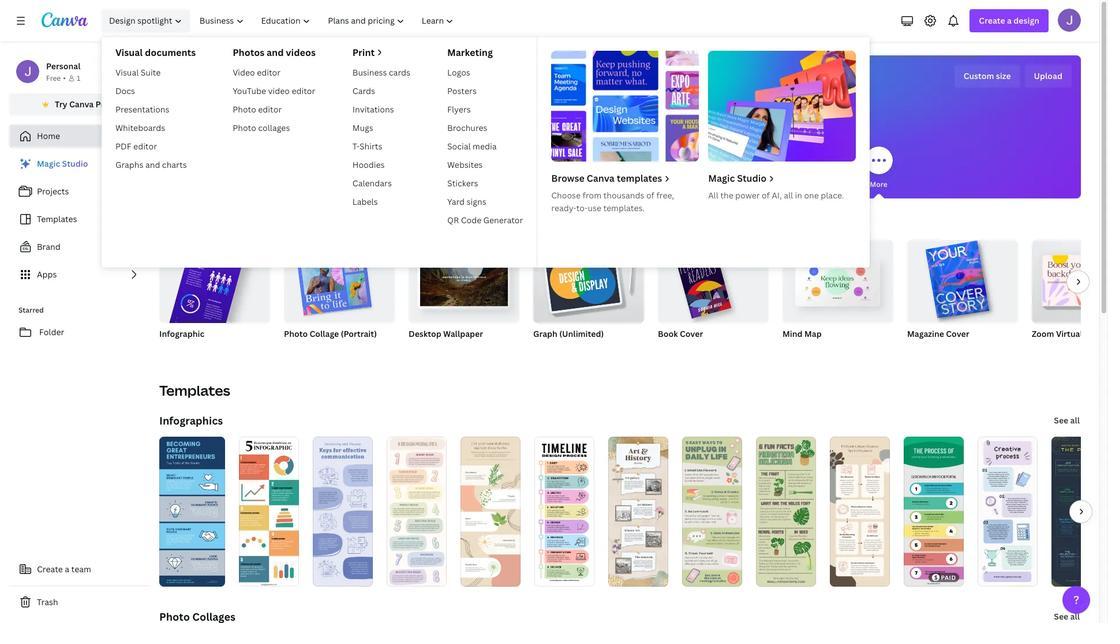 Task type: describe. For each thing, give the bounding box(es) containing it.
print for print products
[[725, 180, 742, 189]]

for you
[[349, 180, 374, 189]]

magic studio inside list
[[37, 158, 88, 169]]

brand link
[[9, 235, 150, 259]]

infographic 800 × 2000 px
[[159, 328, 208, 353]]

1
[[77, 73, 80, 83]]

personal
[[46, 61, 80, 72]]

cards link
[[348, 82, 415, 100]]

infographic group
[[158, 232, 270, 379]]

calendars
[[353, 178, 392, 189]]

and for graphs
[[145, 159, 160, 170]]

posters link
[[443, 82, 528, 100]]

backgr
[[1085, 328, 1108, 339]]

business cards link
[[348, 63, 415, 82]]

invitations link
[[348, 100, 415, 119]]

pdf
[[115, 141, 131, 152]]

templates.
[[603, 203, 645, 214]]

studio inside magic studio link
[[62, 158, 88, 169]]

group for zoom virtual backgr
[[1032, 240, 1108, 323]]

free
[[46, 73, 61, 83]]

photo for photo collages
[[233, 122, 256, 133]]

logos link
[[443, 63, 528, 82]]

size
[[996, 70, 1011, 81]]

zoom
[[1032, 328, 1054, 339]]

power
[[735, 190, 760, 201]]

t-
[[353, 141, 360, 152]]

zoom virtual background group
[[1032, 240, 1108, 354]]

desktop
[[409, 328, 441, 339]]

graphs
[[115, 159, 143, 170]]

create for create a design
[[979, 15, 1005, 26]]

a for team
[[65, 564, 69, 575]]

magazine cover 8.5 × 11 in
[[907, 328, 969, 353]]

what
[[494, 69, 543, 94]]

calendars link
[[348, 174, 415, 193]]

pro
[[96, 99, 109, 110]]

what will you design today?
[[494, 69, 746, 94]]

all
[[708, 190, 718, 201]]

whiteboards inside whiteboards link
[[115, 122, 165, 133]]

try
[[55, 99, 67, 110]]

all inside design spotlight menu
[[784, 190, 793, 201]]

visual suite link
[[111, 63, 200, 82]]

browse
[[551, 172, 585, 185]]

social media inside design spotlight menu
[[447, 141, 497, 152]]

collage
[[310, 328, 339, 339]]

group for mind map
[[783, 235, 893, 323]]

apps link
[[9, 263, 150, 286]]

zoom virtual backgr
[[1032, 328, 1108, 339]]

ai,
[[772, 190, 782, 201]]

youtube
[[233, 85, 266, 96]]

home link
[[9, 125, 150, 148]]

0 vertical spatial templates
[[37, 214, 77, 225]]

products
[[743, 180, 774, 189]]

free •
[[46, 73, 66, 83]]

trash
[[37, 597, 58, 608]]

all for 1st see all link from the top
[[1070, 415, 1080, 426]]

shirts
[[360, 141, 382, 152]]

docs link
[[111, 82, 200, 100]]

group for magazine cover
[[907, 235, 1018, 323]]

starred
[[18, 305, 44, 315]]

folder button
[[9, 321, 150, 344]]

photo collage (portrait) group
[[284, 240, 395, 354]]

docs
[[115, 85, 135, 96]]

mind map group
[[783, 235, 893, 354]]

all the power of ai, all in one place.
[[708, 190, 844, 201]]

photo editor
[[233, 104, 282, 115]]

× inside magazine cover 8.5 × 11 in
[[919, 343, 922, 353]]

folder
[[39, 327, 64, 338]]

social media link
[[443, 137, 528, 156]]

book cover group
[[658, 240, 769, 354]]

mind map
[[783, 328, 822, 339]]

home
[[37, 130, 60, 141]]

editor for video editor
[[257, 67, 281, 78]]

design inside 'dropdown button'
[[1014, 15, 1039, 26]]

youtube video editor link
[[228, 82, 320, 100]]

× inside infographic 800 × 2000 px
[[175, 343, 178, 353]]

mind
[[783, 328, 803, 339]]

desktop wallpaper
[[409, 328, 483, 339]]

print for print
[[353, 46, 375, 59]]

wallpaper
[[443, 328, 483, 339]]

video
[[268, 85, 290, 96]]

try canva pro button
[[9, 94, 150, 115]]

see for 1st see all link from the top
[[1054, 415, 1068, 426]]

more
[[870, 180, 888, 189]]

social inside button
[[599, 180, 619, 189]]

more button
[[865, 139, 893, 199]]

photo for photo collage (portrait)
[[284, 328, 308, 339]]

magazine
[[907, 328, 944, 339]]

video editor link
[[228, 63, 320, 82]]

trash link
[[9, 591, 150, 614]]

group for photo collage (portrait)
[[284, 240, 395, 323]]

1 vertical spatial whiteboards
[[469, 180, 512, 189]]

flyers
[[447, 104, 471, 115]]

mugs link
[[348, 119, 415, 137]]

yard
[[447, 196, 465, 207]]

hoodies link
[[348, 156, 415, 174]]

cover for book cover
[[680, 328, 703, 339]]

magic studio link
[[9, 152, 150, 175]]

spotlight
[[137, 15, 172, 26]]

try canva pro
[[55, 99, 109, 110]]

photo collages link
[[228, 119, 320, 137]]

templates
[[617, 172, 662, 185]]

group for book cover
[[658, 240, 769, 323]]

see all for 1st see all link from the top
[[1054, 415, 1080, 426]]

stickers link
[[443, 174, 528, 193]]

2 see all link from the top
[[1053, 605, 1081, 623]]

visual documents
[[115, 46, 196, 59]]

suite
[[141, 67, 161, 78]]

studio inside design spotlight menu
[[737, 172, 767, 185]]

websites
[[447, 159, 483, 170]]

thousands
[[603, 190, 644, 201]]

11
[[924, 343, 931, 353]]

photos and videos
[[233, 46, 316, 59]]



Task type: vqa. For each thing, say whether or not it's contained in the screenshot.
can in Personalizing your design's texts has never been this easy. With Canva's curved text generator feature, you can easily transform your text into you
no



Task type: locate. For each thing, give the bounding box(es) containing it.
social up websites
[[447, 141, 471, 152]]

desktop wallpaper group
[[409, 240, 519, 354]]

create a design button
[[970, 9, 1049, 32]]

editor up youtube video editor
[[257, 67, 281, 78]]

1 vertical spatial see all
[[1054, 611, 1080, 622]]

editor up graphs and charts
[[133, 141, 157, 152]]

custom size
[[964, 70, 1011, 81]]

logos
[[447, 67, 470, 78]]

photo collage (portrait)
[[284, 328, 377, 339]]

a up size
[[1007, 15, 1012, 26]]

book
[[658, 328, 678, 339]]

magic studio up power
[[708, 172, 767, 185]]

a inside 'dropdown button'
[[1007, 15, 1012, 26]]

1 vertical spatial and
[[145, 159, 160, 170]]

0 horizontal spatial and
[[145, 159, 160, 170]]

a inside button
[[65, 564, 69, 575]]

0 vertical spatial social
[[447, 141, 471, 152]]

see all for 1st see all link from the bottom
[[1054, 611, 1080, 622]]

visual suite
[[115, 67, 161, 78]]

see for 1st see all link from the bottom
[[1054, 611, 1068, 622]]

magic studio up projects
[[37, 158, 88, 169]]

graph
[[533, 328, 557, 339]]

canva inside design spotlight menu
[[587, 172, 615, 185]]

social media down brochures
[[447, 141, 497, 152]]

editor right video
[[292, 85, 315, 96]]

you right for
[[362, 180, 374, 189]]

t-shirts
[[353, 141, 382, 152]]

presentations inside design spotlight menu
[[115, 104, 169, 115]]

studio down home link on the left top of the page
[[62, 158, 88, 169]]

1 horizontal spatial a
[[1007, 15, 1012, 26]]

0 vertical spatial see all
[[1054, 415, 1080, 426]]

you inside 'button'
[[362, 180, 374, 189]]

1 vertical spatial design
[[619, 69, 678, 94]]

visual up visual suite
[[115, 46, 143, 59]]

0 horizontal spatial of
[[646, 190, 655, 201]]

brochures
[[447, 122, 487, 133]]

1 horizontal spatial whiteboards
[[469, 180, 512, 189]]

hoodies
[[353, 159, 385, 170]]

1 vertical spatial magic studio
[[708, 172, 767, 185]]

pdf editor
[[115, 141, 157, 152]]

0 vertical spatial and
[[267, 46, 284, 59]]

today?
[[681, 69, 746, 94]]

2 visual from the top
[[115, 67, 139, 78]]

0 vertical spatial social media
[[447, 141, 497, 152]]

1 horizontal spatial magic
[[708, 172, 735, 185]]

infographics
[[159, 414, 223, 428]]

free,
[[656, 190, 674, 201]]

generator
[[483, 215, 523, 226]]

canva up from
[[587, 172, 615, 185]]

group
[[158, 232, 270, 379], [783, 235, 893, 323], [907, 235, 1018, 323], [284, 240, 395, 323], [409, 240, 519, 323], [533, 240, 644, 323], [658, 240, 769, 323], [1032, 240, 1108, 323]]

0 horizontal spatial magic studio
[[37, 158, 88, 169]]

videos
[[286, 46, 316, 59]]

magic inside list
[[37, 158, 60, 169]]

presentations link
[[111, 100, 200, 119]]

of
[[646, 190, 655, 201], [762, 190, 770, 201]]

0 horizontal spatial a
[[65, 564, 69, 575]]

0 horizontal spatial templates
[[37, 214, 77, 225]]

visual for visual suite
[[115, 67, 139, 78]]

in inside design spotlight menu
[[795, 190, 802, 201]]

2 see from the top
[[1054, 611, 1068, 622]]

1 horizontal spatial create
[[979, 15, 1005, 26]]

0 vertical spatial see all link
[[1053, 409, 1081, 432]]

whiteboards
[[115, 122, 165, 133], [469, 180, 512, 189]]

create up custom size
[[979, 15, 1005, 26]]

social up choose from thousands of free, ready-to-use templates.
[[599, 180, 619, 189]]

presentations
[[115, 104, 169, 115], [532, 180, 579, 189]]

editor down "youtube video editor" link
[[258, 104, 282, 115]]

list
[[9, 152, 150, 286]]

print link
[[353, 46, 410, 59]]

0 vertical spatial studio
[[62, 158, 88, 169]]

1 horizontal spatial social
[[599, 180, 619, 189]]

1 vertical spatial studio
[[737, 172, 767, 185]]

1 vertical spatial all
[[1070, 415, 1080, 426]]

0 vertical spatial see
[[1054, 415, 1068, 426]]

1 of from the left
[[646, 190, 655, 201]]

1 vertical spatial social
[[599, 180, 619, 189]]

800 × 2000 px button
[[159, 343, 219, 354]]

business cards
[[353, 67, 410, 78]]

1 see all from the top
[[1054, 415, 1080, 426]]

1 vertical spatial visual
[[115, 67, 139, 78]]

qr code generator
[[447, 215, 523, 226]]

media inside social media link
[[473, 141, 497, 152]]

brand
[[37, 241, 60, 252]]

top level navigation element
[[99, 9, 870, 268]]

0 vertical spatial you
[[580, 69, 615, 94]]

virtual
[[1056, 328, 1083, 339]]

presentations down docs link
[[115, 104, 169, 115]]

0 horizontal spatial cover
[[680, 328, 703, 339]]

book cover
[[658, 328, 703, 339]]

cover inside magazine cover 8.5 × 11 in
[[946, 328, 969, 339]]

you
[[580, 69, 615, 94], [362, 180, 374, 189]]

in right 11
[[933, 343, 939, 353]]

0 vertical spatial visual
[[115, 46, 143, 59]]

cover inside book cover group
[[680, 328, 703, 339]]

and inside graphs and charts link
[[145, 159, 160, 170]]

photo left the collage
[[284, 328, 308, 339]]

1 see all link from the top
[[1053, 409, 1081, 432]]

0 vertical spatial magic studio
[[37, 158, 88, 169]]

1 vertical spatial magic
[[708, 172, 735, 185]]

canva
[[69, 99, 94, 110], [587, 172, 615, 185]]

1 horizontal spatial of
[[762, 190, 770, 201]]

2 cover from the left
[[946, 328, 969, 339]]

you right will
[[580, 69, 615, 94]]

see all link
[[1053, 409, 1081, 432], [1053, 605, 1081, 623]]

all for 1st see all link from the bottom
[[1070, 611, 1080, 622]]

templates up infographics link
[[159, 381, 230, 400]]

0 horizontal spatial ×
[[175, 343, 178, 353]]

photo
[[233, 104, 256, 115], [233, 122, 256, 133], [284, 328, 308, 339]]

1 × from the left
[[175, 343, 178, 353]]

of for browse canva templates
[[646, 190, 655, 201]]

1 vertical spatial canva
[[587, 172, 615, 185]]

1 vertical spatial print
[[725, 180, 742, 189]]

1 horizontal spatial you
[[580, 69, 615, 94]]

flyers link
[[443, 100, 528, 119]]

infographics link
[[159, 414, 223, 428]]

projects
[[37, 186, 69, 197]]

1 vertical spatial presentations
[[532, 180, 579, 189]]

visual up docs
[[115, 67, 139, 78]]

media up thousands
[[621, 180, 642, 189]]

photo down 'youtube'
[[233, 104, 256, 115]]

1 vertical spatial templates
[[159, 381, 230, 400]]

presentations up choose
[[532, 180, 579, 189]]

social media up thousands
[[599, 180, 642, 189]]

of left ai,
[[762, 190, 770, 201]]

templates down projects
[[37, 214, 77, 225]]

editor for pdf editor
[[133, 141, 157, 152]]

1 horizontal spatial cover
[[946, 328, 969, 339]]

0 vertical spatial all
[[784, 190, 793, 201]]

magazine cover group
[[907, 235, 1018, 354]]

visual inside 'link'
[[115, 67, 139, 78]]

print inside button
[[725, 180, 742, 189]]

0 vertical spatial print
[[353, 46, 375, 59]]

of inside choose from thousands of free, ready-to-use templates.
[[646, 190, 655, 201]]

video
[[233, 67, 255, 78]]

0 vertical spatial presentations
[[115, 104, 169, 115]]

×
[[175, 343, 178, 353], [919, 343, 922, 353]]

studio up power
[[737, 172, 767, 185]]

of left free,
[[646, 190, 655, 201]]

from
[[583, 190, 601, 201]]

create inside button
[[37, 564, 63, 575]]

group for graph (unlimited)
[[533, 240, 644, 323]]

2000
[[180, 343, 198, 353]]

1 cover from the left
[[680, 328, 703, 339]]

templates link
[[9, 208, 150, 231]]

1 horizontal spatial print
[[725, 180, 742, 189]]

whiteboards up pdf editor
[[115, 122, 165, 133]]

graphs and charts link
[[111, 156, 200, 174]]

editor for photo editor
[[258, 104, 282, 115]]

for you button
[[348, 139, 375, 199]]

a for design
[[1007, 15, 1012, 26]]

create
[[979, 15, 1005, 26], [37, 564, 63, 575]]

documents
[[145, 46, 196, 59]]

1 vertical spatial see
[[1054, 611, 1068, 622]]

photo inside group
[[284, 328, 308, 339]]

one
[[804, 190, 819, 201]]

0 vertical spatial magic
[[37, 158, 60, 169]]

1 horizontal spatial in
[[933, 343, 939, 353]]

editor
[[257, 67, 281, 78], [292, 85, 315, 96], [258, 104, 282, 115], [133, 141, 157, 152]]

•
[[63, 73, 66, 83]]

0 horizontal spatial magic
[[37, 158, 60, 169]]

visual for visual documents
[[115, 46, 143, 59]]

1 vertical spatial you
[[362, 180, 374, 189]]

canva inside button
[[69, 99, 94, 110]]

projects link
[[9, 180, 150, 203]]

folder link
[[9, 321, 150, 344]]

None search field
[[447, 107, 793, 130]]

code
[[461, 215, 481, 226]]

magic inside design spotlight menu
[[708, 172, 735, 185]]

business
[[353, 67, 387, 78]]

0 horizontal spatial canva
[[69, 99, 94, 110]]

0 horizontal spatial design
[[619, 69, 678, 94]]

0 horizontal spatial presentations
[[115, 104, 169, 115]]

0 vertical spatial canva
[[69, 99, 94, 110]]

in left one in the top right of the page
[[795, 190, 802, 201]]

photo down the photo editor
[[233, 122, 256, 133]]

list containing magic studio
[[9, 152, 150, 286]]

0 horizontal spatial media
[[473, 141, 497, 152]]

0 horizontal spatial in
[[795, 190, 802, 201]]

media down the brochures link
[[473, 141, 497, 152]]

1 vertical spatial media
[[621, 180, 642, 189]]

1 horizontal spatial and
[[267, 46, 284, 59]]

a left team
[[65, 564, 69, 575]]

and for photos
[[267, 46, 284, 59]]

1 horizontal spatial design
[[1014, 15, 1039, 26]]

0 vertical spatial whiteboards
[[115, 122, 165, 133]]

invitations
[[353, 104, 394, 115]]

mugs
[[353, 122, 373, 133]]

1 horizontal spatial studio
[[737, 172, 767, 185]]

youtube video editor
[[233, 85, 315, 96]]

in inside magazine cover 8.5 × 11 in
[[933, 343, 939, 353]]

create a team
[[37, 564, 91, 575]]

charts
[[162, 159, 187, 170]]

magic down home
[[37, 158, 60, 169]]

0 vertical spatial design
[[1014, 15, 1039, 26]]

0 vertical spatial create
[[979, 15, 1005, 26]]

and up video editor link
[[267, 46, 284, 59]]

0 vertical spatial a
[[1007, 15, 1012, 26]]

800
[[159, 343, 173, 353]]

1 horizontal spatial social media
[[599, 180, 642, 189]]

1 horizontal spatial ×
[[919, 343, 922, 353]]

0 horizontal spatial print
[[353, 46, 375, 59]]

group for infographic
[[158, 232, 270, 379]]

cover
[[680, 328, 703, 339], [946, 328, 969, 339]]

0 vertical spatial in
[[795, 190, 802, 201]]

canva for pro
[[69, 99, 94, 110]]

2 vertical spatial all
[[1070, 611, 1080, 622]]

1 visual from the top
[[115, 46, 143, 59]]

team
[[71, 564, 91, 575]]

× right 800
[[175, 343, 178, 353]]

whiteboards up yard signs link
[[469, 180, 512, 189]]

create left team
[[37, 564, 63, 575]]

cards
[[353, 85, 375, 96]]

print inside design spotlight menu
[[353, 46, 375, 59]]

0 horizontal spatial you
[[362, 180, 374, 189]]

social media
[[447, 141, 497, 152], [599, 180, 642, 189]]

0 horizontal spatial studio
[[62, 158, 88, 169]]

place.
[[821, 190, 844, 201]]

1 vertical spatial see all link
[[1053, 605, 1081, 623]]

design spotlight menu
[[102, 37, 870, 268]]

cover for magazine cover 8.5 × 11 in
[[946, 328, 969, 339]]

cover right the magazine
[[946, 328, 969, 339]]

1 vertical spatial photo
[[233, 122, 256, 133]]

1 vertical spatial create
[[37, 564, 63, 575]]

ready-
[[551, 203, 576, 214]]

1 horizontal spatial templates
[[159, 381, 230, 400]]

social inside design spotlight menu
[[447, 141, 471, 152]]

print
[[353, 46, 375, 59], [725, 180, 742, 189]]

0 vertical spatial photo
[[233, 104, 256, 115]]

design spotlight button
[[102, 9, 190, 32]]

2 vertical spatial photo
[[284, 328, 308, 339]]

a
[[1007, 15, 1012, 26], [65, 564, 69, 575]]

1 vertical spatial a
[[65, 564, 69, 575]]

1 horizontal spatial media
[[621, 180, 642, 189]]

media inside social media button
[[621, 180, 642, 189]]

0 horizontal spatial whiteboards
[[115, 122, 165, 133]]

magic studio inside design spotlight menu
[[708, 172, 767, 185]]

jacob simon image
[[1058, 9, 1081, 32]]

canva for templates
[[587, 172, 615, 185]]

1 vertical spatial social media
[[599, 180, 642, 189]]

print up the
[[725, 180, 742, 189]]

graph (unlimited)
[[533, 328, 604, 339]]

0 vertical spatial media
[[473, 141, 497, 152]]

0 horizontal spatial social media
[[447, 141, 497, 152]]

stickers
[[447, 178, 478, 189]]

of for magic studio
[[762, 190, 770, 201]]

photo editor link
[[228, 100, 320, 119]]

cover right book on the bottom right
[[680, 328, 703, 339]]

0 horizontal spatial social
[[447, 141, 471, 152]]

2 × from the left
[[919, 343, 922, 353]]

2 of from the left
[[762, 190, 770, 201]]

graph (unlimited) group
[[533, 240, 644, 354]]

photo collages
[[233, 122, 290, 133]]

1 see from the top
[[1054, 415, 1068, 426]]

8.5 × 11 in button
[[907, 343, 951, 354]]

group for desktop wallpaper
[[409, 240, 519, 323]]

collages
[[258, 122, 290, 133]]

print up business at left top
[[353, 46, 375, 59]]

magic up the
[[708, 172, 735, 185]]

create inside 'dropdown button'
[[979, 15, 1005, 26]]

1 horizontal spatial canva
[[587, 172, 615, 185]]

px
[[200, 343, 208, 353]]

1 vertical spatial in
[[933, 343, 939, 353]]

yard signs link
[[443, 193, 528, 211]]

apps
[[37, 269, 57, 280]]

2 see all from the top
[[1054, 611, 1080, 622]]

1 horizontal spatial presentations
[[532, 180, 579, 189]]

infographic
[[159, 328, 204, 339]]

1 horizontal spatial magic studio
[[708, 172, 767, 185]]

and down pdf editor link at the left top of the page
[[145, 159, 160, 170]]

× left 11
[[919, 343, 922, 353]]

photo for photo editor
[[233, 104, 256, 115]]

canva right the try
[[69, 99, 94, 110]]

social media button
[[599, 139, 642, 199]]

0 horizontal spatial create
[[37, 564, 63, 575]]

and
[[267, 46, 284, 59], [145, 159, 160, 170]]

create for create a team
[[37, 564, 63, 575]]



